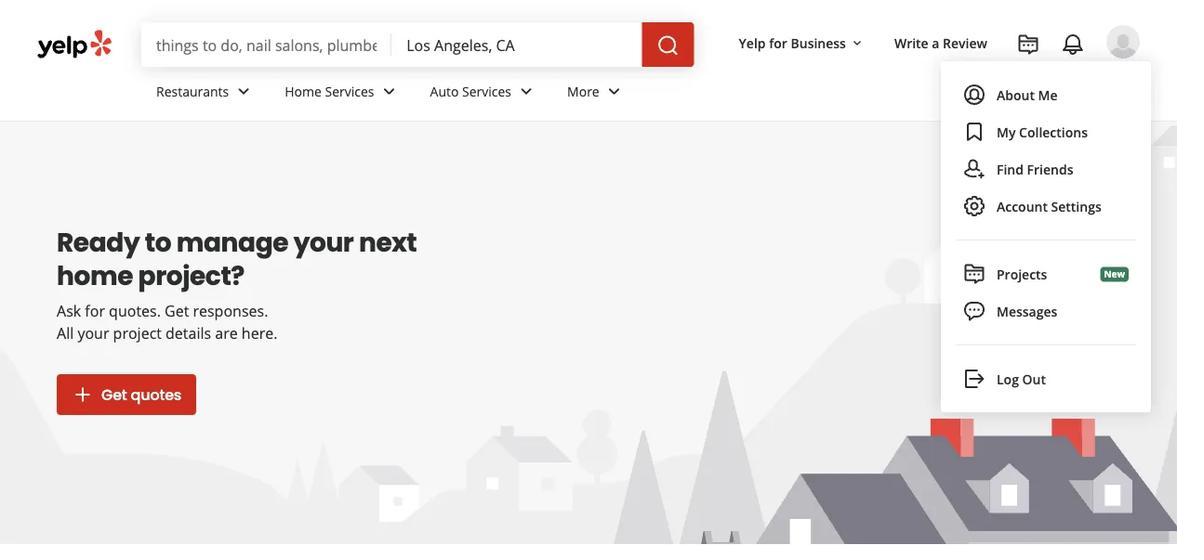 Task type: vqa. For each thing, say whether or not it's contained in the screenshot.
24 profile v2 Image
yes



Task type: describe. For each thing, give the bounding box(es) containing it.
get inside button
[[101, 384, 127, 405]]

bob b. image
[[1106, 25, 1140, 59]]

none field find
[[156, 34, 377, 55]]

home
[[57, 258, 133, 294]]

for inside ready to manage your next home project? ask for quotes. get responses. all your project details are here.
[[85, 301, 105, 321]]

write a review
[[894, 34, 987, 52]]

24 settings v2 image
[[963, 195, 986, 218]]

log out button
[[956, 361, 1136, 398]]

yelp
[[739, 34, 766, 52]]

quotes
[[131, 384, 181, 405]]

notifications image
[[1062, 33, 1084, 56]]

home
[[285, 82, 322, 100]]

write a review link
[[887, 26, 995, 59]]

24 message v2 image
[[963, 300, 986, 323]]

yelp for business button
[[731, 26, 872, 60]]

log
[[997, 371, 1019, 388]]

ask
[[57, 301, 81, 321]]

log out
[[997, 371, 1046, 388]]

services for home services
[[325, 82, 374, 100]]

24 log out v2 image
[[963, 368, 986, 391]]

get quotes button
[[57, 375, 196, 416]]

details
[[166, 324, 211, 344]]

restaurants
[[156, 82, 229, 100]]

me
[[1038, 86, 1058, 104]]

search image
[[657, 34, 679, 57]]

none field near
[[407, 34, 627, 55]]

friends
[[1027, 160, 1073, 178]]

24 chevron down v2 image for more
[[603, 80, 625, 103]]

24 collections v2 image
[[963, 121, 986, 143]]

for inside button
[[769, 34, 787, 52]]

about
[[997, 86, 1035, 104]]

my
[[997, 123, 1016, 141]]

1 horizontal spatial your
[[293, 224, 354, 261]]

account settings
[[997, 198, 1102, 215]]

here.
[[242, 324, 277, 344]]

account settings link
[[956, 188, 1136, 225]]

24 project v2 image
[[963, 263, 986, 285]]

next
[[359, 224, 417, 261]]

new
[[1104, 268, 1125, 281]]

messages
[[997, 303, 1058, 320]]

my collections
[[997, 123, 1088, 141]]

ready to manage your next home project? ask for quotes. get responses. all your project details are here.
[[57, 224, 417, 344]]

24 add friend v2 image
[[963, 158, 986, 180]]

project?
[[138, 258, 245, 294]]



Task type: locate. For each thing, give the bounding box(es) containing it.
auto
[[430, 82, 459, 100]]

2 24 chevron down v2 image from the left
[[603, 80, 625, 103]]

for right ask
[[85, 301, 105, 321]]

24 chevron down v2 image
[[515, 80, 537, 103], [603, 80, 625, 103]]

1 horizontal spatial for
[[769, 34, 787, 52]]

projects
[[997, 265, 1047, 283]]

0 horizontal spatial 24 chevron down v2 image
[[515, 80, 537, 103]]

1 horizontal spatial get
[[165, 301, 189, 321]]

0 horizontal spatial 24 chevron down v2 image
[[233, 80, 255, 103]]

my collections link
[[956, 113, 1136, 151]]

1 vertical spatial for
[[85, 301, 105, 321]]

1 horizontal spatial 24 chevron down v2 image
[[603, 80, 625, 103]]

a
[[932, 34, 939, 52]]

24 chevron down v2 image for home services
[[378, 80, 400, 103]]

1 services from the left
[[325, 82, 374, 100]]

more link
[[552, 67, 640, 121]]

24 chevron down v2 image for restaurants
[[233, 80, 255, 103]]

review
[[943, 34, 987, 52]]

2 services from the left
[[462, 82, 511, 100]]

are
[[215, 324, 238, 344]]

Find text field
[[156, 34, 377, 55]]

write
[[894, 34, 929, 52]]

project
[[113, 324, 162, 344]]

yelp for business
[[739, 34, 846, 52]]

1 vertical spatial your
[[78, 324, 109, 344]]

0 horizontal spatial services
[[325, 82, 374, 100]]

None search field
[[141, 22, 698, 67]]

auto services
[[430, 82, 511, 100]]

home services
[[285, 82, 374, 100]]

find
[[997, 160, 1024, 178]]

all
[[57, 324, 74, 344]]

out
[[1022, 371, 1046, 388]]

0 horizontal spatial get
[[101, 384, 127, 405]]

get
[[165, 301, 189, 321], [101, 384, 127, 405]]

services
[[325, 82, 374, 100], [462, 82, 511, 100]]

services right home
[[325, 82, 374, 100]]

2 none field from the left
[[407, 34, 627, 55]]

24 chevron down v2 image left auto
[[378, 80, 400, 103]]

get up details
[[165, 301, 189, 321]]

24 chevron down v2 image inside home services link
[[378, 80, 400, 103]]

1 none field from the left
[[156, 34, 377, 55]]

about me link
[[952, 76, 1140, 113]]

24 chevron down v2 image inside auto services link
[[515, 80, 537, 103]]

24 profile v2 image
[[963, 84, 986, 106]]

Near text field
[[407, 34, 627, 55]]

your
[[293, 224, 354, 261], [78, 324, 109, 344]]

about me
[[997, 86, 1058, 104]]

0 horizontal spatial your
[[78, 324, 109, 344]]

0 horizontal spatial for
[[85, 301, 105, 321]]

find friends
[[997, 160, 1073, 178]]

services right auto
[[462, 82, 511, 100]]

services for auto services
[[462, 82, 511, 100]]

24 chevron down v2 image inside "restaurants" link
[[233, 80, 255, 103]]

0 vertical spatial your
[[293, 224, 354, 261]]

1 horizontal spatial services
[[462, 82, 511, 100]]

0 vertical spatial for
[[769, 34, 787, 52]]

1 horizontal spatial none field
[[407, 34, 627, 55]]

your right all
[[78, 324, 109, 344]]

24 chevron down v2 image right restaurants
[[233, 80, 255, 103]]

0 horizontal spatial none field
[[156, 34, 377, 55]]

24 chevron down v2 image right "more"
[[603, 80, 625, 103]]

responses.
[[193, 301, 268, 321]]

16 chevron down v2 image
[[850, 36, 865, 51]]

business
[[791, 34, 846, 52]]

for right yelp
[[769, 34, 787, 52]]

collections
[[1019, 123, 1088, 141]]

your left next
[[293, 224, 354, 261]]

account
[[997, 198, 1048, 215]]

1 horizontal spatial 24 chevron down v2 image
[[378, 80, 400, 103]]

find friends link
[[956, 151, 1136, 188]]

0 vertical spatial get
[[165, 301, 189, 321]]

auto services link
[[415, 67, 552, 121]]

24 add v2 image
[[72, 384, 94, 406]]

get inside ready to manage your next home project? ask for quotes. get responses. all your project details are here.
[[165, 301, 189, 321]]

home services link
[[270, 67, 415, 121]]

24 chevron down v2 image
[[233, 80, 255, 103], [378, 80, 400, 103]]

projects image
[[1017, 33, 1039, 56]]

for
[[769, 34, 787, 52], [85, 301, 105, 321]]

get right 24 add v2 "icon"
[[101, 384, 127, 405]]

business categories element
[[141, 67, 1140, 121]]

none field up home
[[156, 34, 377, 55]]

manage
[[176, 224, 288, 261]]

24 chevron down v2 image down near text box
[[515, 80, 537, 103]]

24 chevron down v2 image for auto services
[[515, 80, 537, 103]]

24 chevron down v2 image inside more link
[[603, 80, 625, 103]]

1 vertical spatial get
[[101, 384, 127, 405]]

1 24 chevron down v2 image from the left
[[515, 80, 537, 103]]

user actions element
[[724, 23, 1166, 138]]

settings
[[1051, 198, 1102, 215]]

2 24 chevron down v2 image from the left
[[378, 80, 400, 103]]

to
[[145, 224, 171, 261]]

messages link
[[952, 293, 1140, 330]]

get quotes
[[101, 384, 181, 405]]

1 24 chevron down v2 image from the left
[[233, 80, 255, 103]]

more
[[567, 82, 599, 100]]

quotes.
[[109, 301, 161, 321]]

ready
[[57, 224, 140, 261]]

None field
[[156, 34, 377, 55], [407, 34, 627, 55]]

none field up auto services link
[[407, 34, 627, 55]]

restaurants link
[[141, 67, 270, 121]]



